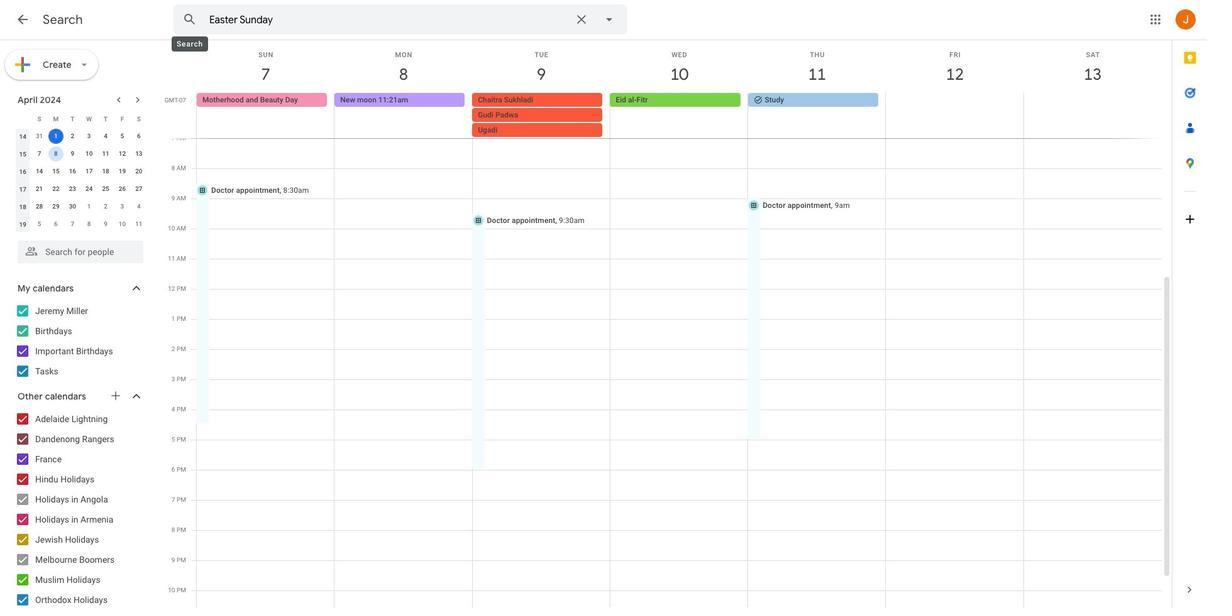 Task type: locate. For each thing, give the bounding box(es) containing it.
30 element
[[65, 199, 80, 214]]

12 element
[[115, 147, 130, 162]]

19 element
[[115, 164, 130, 179]]

15 element
[[48, 164, 63, 179]]

22 element
[[48, 182, 63, 197]]

may 8 element
[[82, 217, 97, 232]]

3 element
[[82, 129, 97, 144]]

25 element
[[98, 182, 113, 197]]

None search field
[[174, 4, 628, 35]]

16 element
[[65, 164, 80, 179]]

march 31 element
[[32, 129, 47, 144]]

grid
[[161, 40, 1172, 609]]

Search for people text field
[[25, 241, 136, 263]]

may 7 element
[[65, 217, 80, 232]]

13 element
[[131, 147, 146, 162]]

clear search image
[[569, 7, 594, 32]]

28 element
[[32, 199, 47, 214]]

column header
[[14, 110, 31, 128]]

9 element
[[65, 147, 80, 162]]

row group inside the april 2024 grid
[[14, 128, 147, 233]]

may 6 element
[[48, 217, 63, 232]]

1, today element
[[48, 129, 63, 144]]

tab list
[[1173, 40, 1207, 573]]

go back image
[[15, 12, 30, 27]]

Search text field
[[209, 14, 567, 26]]

row
[[191, 93, 1172, 138], [14, 110, 147, 128], [14, 128, 147, 145], [14, 145, 147, 163], [14, 163, 147, 180], [14, 180, 147, 198], [14, 198, 147, 216], [14, 216, 147, 233]]

None search field
[[0, 236, 156, 263]]

may 2 element
[[98, 199, 113, 214]]

21 element
[[32, 182, 47, 197]]

23 element
[[65, 182, 80, 197]]

row group
[[14, 128, 147, 233]]

18 element
[[98, 164, 113, 179]]

10 element
[[82, 147, 97, 162]]

may 5 element
[[32, 217, 47, 232]]

11 element
[[98, 147, 113, 162]]

heading
[[43, 12, 83, 28]]

17 element
[[82, 164, 97, 179]]

26 element
[[115, 182, 130, 197]]

may 4 element
[[131, 199, 146, 214]]

7 element
[[32, 147, 47, 162]]

may 9 element
[[98, 217, 113, 232]]

27 element
[[131, 182, 146, 197]]

may 1 element
[[82, 199, 97, 214]]

8 element
[[48, 147, 63, 162]]

24 element
[[82, 182, 97, 197]]

other calendars list
[[3, 409, 156, 609]]

cell
[[472, 93, 610, 138], [886, 93, 1024, 138], [1024, 93, 1161, 138], [48, 128, 64, 145], [48, 145, 64, 163]]



Task type: describe. For each thing, give the bounding box(es) containing it.
search image
[[177, 7, 202, 32]]

6 element
[[131, 129, 146, 144]]

29 element
[[48, 199, 63, 214]]

2 element
[[65, 129, 80, 144]]

4 element
[[98, 129, 113, 144]]

search options image
[[597, 7, 622, 32]]

may 3 element
[[115, 199, 130, 214]]

april 2024 grid
[[12, 110, 147, 233]]

may 10 element
[[115, 217, 130, 232]]

column header inside the april 2024 grid
[[14, 110, 31, 128]]

14 element
[[32, 164, 47, 179]]

may 11 element
[[131, 217, 146, 232]]

20 element
[[131, 164, 146, 179]]

add other calendars image
[[109, 390, 122, 402]]

5 element
[[115, 129, 130, 144]]

my calendars list
[[3, 301, 156, 382]]



Task type: vqa. For each thing, say whether or not it's contained in the screenshot.
the September 4 ELEMENT on the right bottom of the page
no



